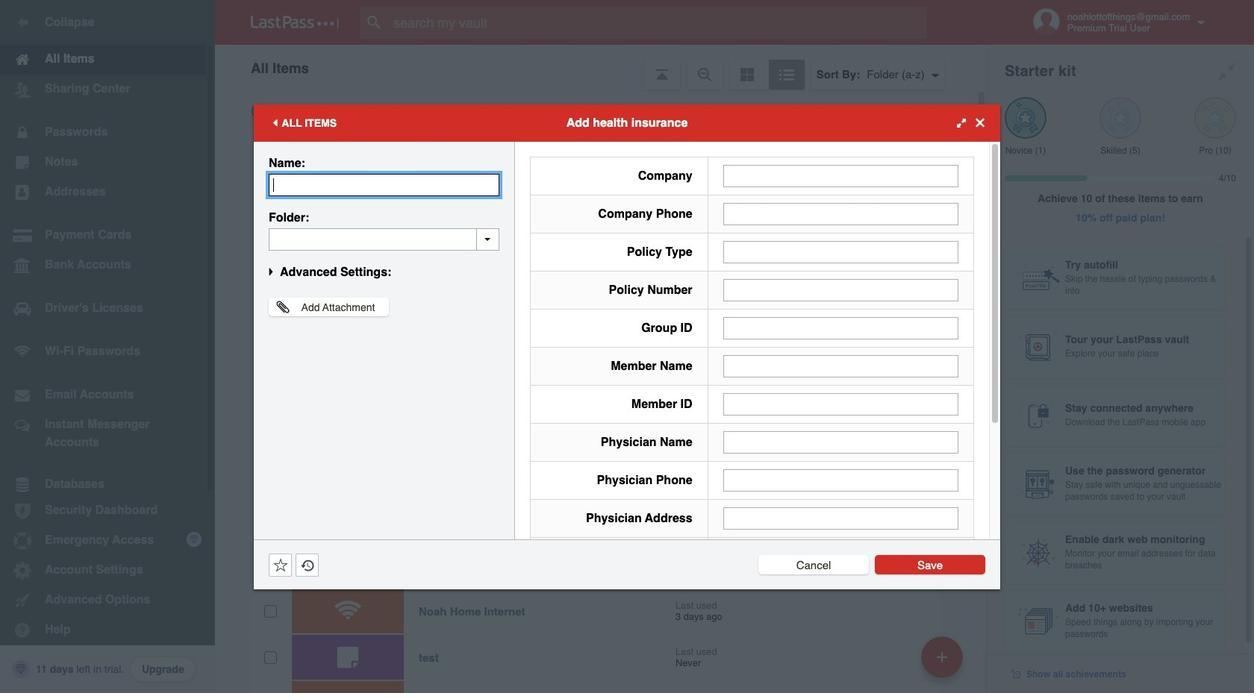 Task type: vqa. For each thing, say whether or not it's contained in the screenshot.
New item Element
no



Task type: describe. For each thing, give the bounding box(es) containing it.
search my vault text field
[[360, 6, 956, 39]]

lastpass image
[[251, 16, 339, 29]]

new item image
[[937, 652, 948, 663]]

Search search field
[[360, 6, 956, 39]]

vault options navigation
[[215, 45, 987, 90]]



Task type: locate. For each thing, give the bounding box(es) containing it.
dialog
[[254, 104, 1001, 684]]

new item navigation
[[916, 632, 972, 694]]

None text field
[[723, 203, 959, 225], [723, 279, 959, 301], [723, 317, 959, 339], [723, 431, 959, 454], [723, 507, 959, 530], [723, 203, 959, 225], [723, 279, 959, 301], [723, 317, 959, 339], [723, 431, 959, 454], [723, 507, 959, 530]]

main navigation navigation
[[0, 0, 215, 694]]

None text field
[[723, 165, 959, 187], [269, 174, 500, 196], [269, 228, 500, 251], [723, 241, 959, 263], [723, 355, 959, 377], [723, 393, 959, 416], [723, 469, 959, 492], [723, 165, 959, 187], [269, 174, 500, 196], [269, 228, 500, 251], [723, 241, 959, 263], [723, 355, 959, 377], [723, 393, 959, 416], [723, 469, 959, 492]]



